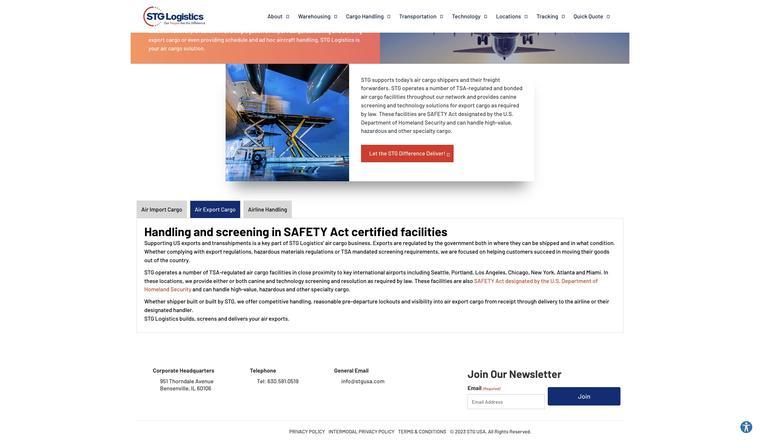 Task type: vqa. For each thing, say whether or not it's contained in the screenshot.
1st built from the left
yes



Task type: locate. For each thing, give the bounding box(es) containing it.
regulated inside stg operates a number of tsa-regulated air cargo facilities in close proximity to key international airports including seattle, portland, los angeles, chicago, new york, atlanta and miami. in these locations, we provide either or both canine and technology screening and resolution as required by law. these facilities are also
[[222, 269, 246, 276]]

handling, inside the whether shipper built or built by stg, we offer competitive handling, reasonable pre-departure lockouts and visibility into air export cargo from receipt through delivery to the airline or their designated handler. stg logistics builds, screens and delivers your air exports.
[[290, 299, 313, 305]]

0 vertical spatial a
[[426, 85, 429, 92]]

1 horizontal spatial cargo
[[221, 206, 236, 213]]

2 horizontal spatial can
[[523, 240, 532, 247]]

help
[[279, 7, 289, 14]]

number up provide
[[183, 269, 202, 276]]

law. inside stg operates a number of tsa-regulated air cargo facilities in close proximity to key international airports including seattle, portland, los angeles, chicago, new york, atlanta and miami. in these locations, we provide either or both canine and technology screening and resolution as required by law. these facilities are also
[[404, 278, 414, 285]]

and left ad
[[249, 36, 258, 43]]

into
[[434, 299, 444, 305]]

atlanta
[[558, 269, 576, 276]]

built up handler.
[[187, 299, 198, 305]]

regulated inside handling and screening in safety act certified facilities supporting us exports and transshipments is a key part of stg logistics' air cargo business. exports are regulated by the government both in where they can be shipped and in what condition. whether complying with export regulations, hazardous materials regulations or tsa mandated screening requirements, we are focused on helping customers succeed in moving their goods out of the country.
[[403, 240, 427, 247]]

act inside "stg supports today's air cargo shippers and their freight forwarders. stg operates a number of tsa-regulated and bonded air cargo facilities throughout our network and provides canine screening and technology solutions for export cargo as required by law. these facilities are safety act designated by the u.s. department of homeland security and can handle high-value, hazardous and other specialty cargo."
[[449, 111, 458, 117]]

0 horizontal spatial these
[[379, 111, 395, 117]]

act down angeles,
[[496, 278, 505, 285]]

act down network
[[449, 111, 458, 117]]

handling and screening in safety act certified facilities supporting us exports and transshipments is a key part of stg logistics' air cargo business. exports are regulated by the government both in where they can be shipped and in what condition. whether complying with export regulations, hazardous materials regulations or tsa mandated screening requirements, we are focused on helping customers succeed in moving their goods out of the country.
[[144, 225, 616, 264]]

2 vertical spatial a
[[179, 269, 182, 276]]

privacy policy
[[290, 429, 325, 435]]

cargo handling link
[[347, 13, 400, 20]]

u.s. down york, on the bottom right
[[551, 278, 561, 285]]

as inside stg operates a number of tsa-regulated air cargo facilities in close proximity to key international airports including seattle, portland, los angeles, chicago, new york, atlanta and miami. in these locations, we provide either or both canine and technology screening and resolution as required by law. these facilities are also
[[368, 278, 374, 285]]

stg
[[306, 0, 316, 5], [321, 36, 331, 43], [361, 76, 371, 83], [392, 85, 402, 92], [389, 150, 398, 157], [290, 240, 299, 247], [144, 269, 154, 276], [144, 316, 154, 322], [467, 429, 476, 435]]

&
[[415, 429, 418, 435]]

2 horizontal spatial handle
[[468, 119, 484, 126]]

condition.
[[591, 240, 616, 247]]

locations link
[[497, 13, 537, 20]]

0 horizontal spatial privacy
[[290, 429, 308, 435]]

companies
[[242, 0, 270, 5]]

the inside the whether shipper built or built by stg, we offer competitive handling, reasonable pre-departure lockouts and visibility into air export cargo from receipt through delivery to the airline or their designated handler. stg logistics builds, screens and delivers your air exports.
[[566, 299, 574, 305]]

required inside "stg supports today's air cargo shippers and their freight forwarders. stg operates a number of tsa-regulated and bonded air cargo facilities throughout our network and provides canine screening and technology solutions for export cargo as required by law. these facilities are safety act designated by the u.s. department of homeland security and can handle high-value, hazardous and other specialty cargo."
[[499, 102, 520, 109]]

or up screens
[[199, 299, 205, 305]]

0 horizontal spatial we
[[185, 278, 192, 285]]

hazardous up let
[[361, 128, 387, 135]]

1 horizontal spatial customers
[[507, 249, 534, 255]]

1 vertical spatial u.s.
[[551, 278, 561, 285]]

in up demands
[[171, 7, 176, 14]]

0 horizontal spatial homeland
[[144, 286, 170, 293]]

handling right airline
[[266, 206, 287, 213]]

facilities down throughout
[[396, 111, 417, 117]]

these down including
[[415, 278, 430, 285]]

quick
[[574, 13, 588, 20]]

0 horizontal spatial act
[[330, 225, 349, 239]]

the left airline
[[566, 299, 574, 305]]

corporate
[[153, 368, 179, 374]]

0 horizontal spatial specialty
[[311, 286, 334, 293]]

specialty inside "stg supports today's air cargo shippers and their freight forwarders. stg operates a number of tsa-regulated and bonded air cargo facilities throughout our network and provides canine screening and technology solutions for export cargo as required by law. these facilities are safety act designated by the u.s. department of homeland security and can handle high-value, hazardous and other specialty cargo."
[[413, 128, 436, 135]]

1 horizontal spatial other
[[399, 128, 412, 135]]

telephone
[[250, 368, 276, 374]]

locations, inside the air cargo is changing and so must the companies who handle it. stg logistics has invested in locations, relationships and personnel to help our customers meet the changing demands for air cargo shipments.
[[177, 7, 201, 14]]

2 vertical spatial act
[[496, 278, 505, 285]]

1 vertical spatial logistics
[[332, 36, 355, 43]]

logistics inside whether recovery, breakdown and segregation of import cargo, screening and building export cargo or even providing schedule and ad hoc aircraft handling, stg logistics is your air cargo solution.
[[332, 36, 355, 43]]

can down provide
[[203, 286, 212, 293]]

bensenville,
[[160, 385, 190, 392]]

privacy
[[290, 429, 308, 435], [359, 429, 378, 435]]

regulated up provides
[[469, 85, 493, 92]]

rights
[[495, 429, 509, 435]]

can down network
[[457, 119, 467, 126]]

1 vertical spatial to
[[338, 269, 343, 276]]

0 vertical spatial we
[[441, 249, 448, 255]]

2 vertical spatial hazardous
[[260, 286, 285, 293]]

air for air import cargo
[[141, 206, 149, 213]]

air inside the air cargo is changing and so must the companies who handle it. stg logistics has invested in locations, relationships and personnel to help our customers meet the changing demands for air cargo shipments.
[[149, 0, 156, 5]]

stg inside the whether shipper built or built by stg, we offer competitive handling, reasonable pre-departure lockouts and visibility into air export cargo from receipt through delivery to the airline or their designated handler. stg logistics builds, screens and delivers your air exports.
[[144, 316, 154, 322]]

safety inside handling and screening in safety act certified facilities supporting us exports and transshipments is a key part of stg logistics' air cargo business. exports are regulated by the government both in where they can be shipped and in what condition. whether complying with export regulations, hazardous materials regulations or tsa mandated screening requirements, we are focused on helping customers succeed in moving their goods out of the country.
[[284, 225, 328, 239]]

must
[[219, 0, 232, 5]]

your inside the whether shipper built or built by stg, we offer competitive handling, reasonable pre-departure lockouts and visibility into air export cargo from receipt through delivery to the airline or their designated handler. stg logistics builds, screens and delivers your air exports.
[[249, 316, 260, 322]]

locations
[[497, 13, 522, 20]]

facilities inside handling and screening in safety act certified facilities supporting us exports and transshipments is a key part of stg logistics' air cargo business. exports are regulated by the government both in where they can be shipped and in what condition. whether complying with export regulations, hazardous materials regulations or tsa mandated screening requirements, we are focused on helping customers succeed in moving their goods out of the country.
[[401, 225, 448, 239]]

these
[[144, 278, 158, 285]]

0 horizontal spatial cargo
[[168, 206, 182, 213]]

0 vertical spatial u.s.
[[504, 111, 514, 117]]

delivery
[[539, 299, 558, 305]]

facilities up requirements, on the right bottom of the page
[[401, 225, 448, 239]]

1 horizontal spatial u.s.
[[551, 278, 561, 285]]

seattle,
[[431, 269, 451, 276]]

technology
[[453, 13, 481, 20]]

0 horizontal spatial other
[[297, 286, 310, 293]]

join
[[468, 368, 489, 381]]

canine inside stg operates a number of tsa-regulated air cargo facilities in close proximity to key international airports including seattle, portland, los angeles, chicago, new york, atlanta and miami. in these locations, we provide either or both canine and technology screening and resolution as required by law. these facilities are also
[[249, 278, 265, 285]]

a left part
[[258, 240, 261, 247]]

1 horizontal spatial homeland
[[399, 119, 424, 126]]

number inside "stg supports today's air cargo shippers and their freight forwarders. stg operates a number of tsa-regulated and bonded air cargo facilities throughout our network and provides canine screening and technology solutions for export cargo as required by law. these facilities are safety act designated by the u.s. department of homeland security and can handle high-value, hazardous and other specialty cargo."
[[430, 85, 449, 92]]

2 privacy from the left
[[359, 429, 378, 435]]

the down provides
[[495, 111, 503, 117]]

or down the recovery,
[[182, 36, 187, 43]]

our
[[491, 368, 508, 381]]

1 vertical spatial can
[[523, 240, 532, 247]]

customers inside handling and screening in safety act certified facilities supporting us exports and transshipments is a key part of stg logistics' air cargo business. exports are regulated by the government both in where they can be shipped and in what condition. whether complying with export regulations, hazardous materials regulations or tsa mandated screening requirements, we are focused on helping customers succeed in moving their goods out of the country.
[[507, 249, 534, 255]]

1 horizontal spatial safety
[[428, 111, 448, 117]]

1 vertical spatial whether
[[144, 249, 166, 255]]

screens
[[197, 316, 217, 322]]

2 vertical spatial regulated
[[222, 269, 246, 276]]

0 horizontal spatial is
[[172, 0, 177, 5]]

homeland down the these
[[144, 286, 170, 293]]

law. down including
[[404, 278, 414, 285]]

your inside whether recovery, breakdown and segregation of import cargo, screening and building export cargo or even providing schedule and ad hoc aircraft handling, stg logistics is your air cargo solution.
[[149, 45, 160, 52]]

value,
[[498, 119, 513, 126], [244, 286, 258, 293]]

air left import
[[141, 206, 149, 213]]

locations, up demands
[[177, 7, 201, 14]]

as down provides
[[492, 102, 498, 109]]

export down "stg usa #1" image on the left top of page
[[149, 36, 165, 43]]

specialty
[[413, 128, 436, 135], [311, 286, 334, 293]]

0 horizontal spatial law.
[[368, 111, 378, 117]]

airports
[[387, 269, 406, 276]]

your
[[149, 45, 160, 52], [249, 316, 260, 322]]

whether inside the whether shipper built or built by stg, we offer competitive handling, reasonable pre-departure lockouts and visibility into air export cargo from receipt through delivery to the airline or their designated handler. stg logistics builds, screens and delivers your air exports.
[[144, 299, 166, 305]]

customers inside the air cargo is changing and so must the companies who handle it. stg logistics has invested in locations, relationships and personnel to help our customers meet the changing demands for air cargo shipments.
[[300, 7, 327, 14]]

whether inside whether recovery, breakdown and segregation of import cargo, screening and building export cargo or even providing schedule and ad hoc aircraft handling, stg logistics is your air cargo solution.
[[149, 28, 170, 35]]

let the stg difference deliver! link
[[361, 145, 454, 163]]

supporting
[[144, 240, 172, 247]]

cargo right export
[[221, 206, 236, 213]]

1 vertical spatial regulated
[[403, 240, 427, 247]]

tel:
[[257, 378, 267, 385]]

1 horizontal spatial specialty
[[413, 128, 436, 135]]

aircraft
[[277, 36, 296, 43]]

None submit
[[549, 388, 621, 406]]

0 vertical spatial number
[[430, 85, 449, 92]]

for up breakdown
[[197, 16, 204, 22]]

designated inside safety act designated by the u.s. department of homeland security
[[506, 278, 534, 285]]

air
[[205, 16, 211, 22], [161, 45, 167, 52], [415, 76, 421, 83], [361, 93, 368, 100], [326, 240, 332, 247], [247, 269, 253, 276], [445, 299, 451, 305], [261, 316, 268, 322]]

screening down forwarders.
[[361, 102, 386, 109]]

bonded
[[504, 85, 523, 92]]

law. down forwarders.
[[368, 111, 378, 117]]

0 vertical spatial changing
[[178, 0, 201, 5]]

0 vertical spatial canine
[[500, 93, 517, 100]]

to inside stg operates a number of tsa-regulated air cargo facilities in close proximity to key international airports including seattle, portland, los angeles, chicago, new york, atlanta and miami. in these locations, we provide either or both canine and technology screening and resolution as required by law. these facilities are also
[[338, 269, 343, 276]]

2 vertical spatial handle
[[213, 286, 230, 293]]

0 horizontal spatial policy
[[309, 429, 325, 435]]

or inside whether recovery, breakdown and segregation of import cargo, screening and building export cargo or even providing schedule and ad hoc aircraft handling, stg logistics is your air cargo solution.
[[182, 36, 187, 43]]

0 vertical spatial required
[[499, 102, 520, 109]]

technology inside "stg supports today's air cargo shippers and their freight forwarders. stg operates a number of tsa-regulated and bonded air cargo facilities throughout our network and provides canine screening and technology solutions for export cargo as required by law. these facilities are safety act designated by the u.s. department of homeland security and can handle high-value, hazardous and other specialty cargo."
[[398, 102, 425, 109]]

safety down los
[[475, 278, 495, 285]]

1 horizontal spatial regulated
[[403, 240, 427, 247]]

or inside stg operates a number of tsa-regulated air cargo facilities in close proximity to key international airports including seattle, portland, los angeles, chicago, new york, atlanta and miami. in these locations, we provide either or both canine and technology screening and resolution as required by law. these facilities are also
[[230, 278, 235, 285]]

security inside "stg supports today's air cargo shippers and their freight forwarders. stg operates a number of tsa-regulated and bonded air cargo facilities throughout our network and provides canine screening and technology solutions for export cargo as required by law. these facilities are safety act designated by the u.s. department of homeland security and can handle high-value, hazardous and other specialty cargo."
[[425, 119, 446, 126]]

hazardous inside handling and screening in safety act certified facilities supporting us exports and transshipments is a key part of stg logistics' air cargo business. exports are regulated by the government both in where they can be shipped and in what condition. whether complying with export regulations, hazardous materials regulations or tsa mandated screening requirements, we are focused on helping customers succeed in moving their goods out of the country.
[[254, 249, 280, 255]]

customers
[[300, 7, 327, 14], [507, 249, 534, 255]]

is inside whether recovery, breakdown and segregation of import cargo, screening and building export cargo or even providing schedule and ad hoc aircraft handling, stg logistics is your air cargo solution.
[[356, 36, 360, 43]]

stg inside the air cargo is changing and so must the companies who handle it. stg logistics has invested in locations, relationships and personnel to help our customers meet the changing demands for air cargo shipments.
[[306, 0, 316, 5]]

and left so
[[202, 0, 211, 5]]

(required)
[[483, 387, 501, 392]]

high- inside "stg supports today's air cargo shippers and their freight forwarders. stg operates a number of tsa-regulated and bonded air cargo facilities throughout our network and provides canine screening and technology solutions for export cargo as required by law. these facilities are safety act designated by the u.s. department of homeland security and can handle high-value, hazardous and other specialty cargo."
[[485, 119, 498, 126]]

stg inside join our newsletter footer
[[467, 429, 476, 435]]

0 horizontal spatial key
[[262, 240, 271, 247]]

1 horizontal spatial designated
[[459, 111, 487, 117]]

homeland down throughout
[[399, 119, 424, 126]]

department inside safety act designated by the u.s. department of homeland security
[[562, 278, 592, 285]]

specialty up deliver!
[[413, 128, 436, 135]]

changing down invested on the top
[[149, 16, 172, 22]]

handling,
[[297, 36, 320, 43], [290, 299, 313, 305]]

their inside "stg supports today's air cargo shippers and their freight forwarders. stg operates a number of tsa-regulated and bonded air cargo facilities throughout our network and provides canine screening and technology solutions for export cargo as required by law. these facilities are safety act designated by the u.s. department of homeland security and can handle high-value, hazardous and other specialty cargo."
[[471, 76, 483, 83]]

1 privacy from the left
[[290, 429, 308, 435]]

designated down the shipper
[[144, 307, 172, 314]]

so
[[212, 0, 218, 5]]

in up part
[[272, 225, 282, 239]]

0 horizontal spatial department
[[361, 119, 391, 126]]

1 horizontal spatial required
[[499, 102, 520, 109]]

or
[[182, 36, 187, 43], [335, 249, 340, 255], [230, 278, 235, 285], [199, 299, 205, 305], [592, 299, 597, 305]]

builds,
[[180, 316, 196, 322]]

act up tsa
[[330, 225, 349, 239]]

all
[[489, 429, 494, 435]]

0 horizontal spatial required
[[375, 278, 396, 285]]

angeles,
[[486, 269, 508, 276]]

1 horizontal spatial law.
[[404, 278, 414, 285]]

cargo. up pre-
[[335, 286, 351, 293]]

key up resolution
[[344, 269, 352, 276]]

reserved.
[[510, 429, 532, 435]]

safety act designated by the u.s. department of homeland security
[[144, 278, 599, 293]]

handling
[[362, 13, 384, 20], [266, 206, 287, 213], [144, 225, 191, 239]]

0 vertical spatial handle
[[282, 0, 299, 5]]

2 vertical spatial safety
[[475, 278, 495, 285]]

1 vertical spatial their
[[582, 249, 594, 255]]

handling up us
[[144, 225, 191, 239]]

canine up and can handle high-value, hazardous and other specialty cargo.
[[249, 278, 265, 285]]

1 vertical spatial number
[[183, 269, 202, 276]]

policy
[[309, 429, 325, 435], [379, 429, 395, 435]]

screening inside stg operates a number of tsa-regulated air cargo facilities in close proximity to key international airports including seattle, portland, los angeles, chicago, new york, atlanta and miami. in these locations, we provide either or both canine and technology screening and resolution as required by law. these facilities are also
[[305, 278, 330, 285]]

1 vertical spatial customers
[[507, 249, 534, 255]]

1 vertical spatial homeland
[[144, 286, 170, 293]]

0 vertical spatial key
[[262, 240, 271, 247]]

goods
[[595, 249, 610, 255]]

1 vertical spatial for
[[451, 102, 458, 109]]

1 vertical spatial other
[[297, 286, 310, 293]]

ad
[[259, 36, 266, 43]]

cargo inside stg operates a number of tsa-regulated air cargo facilities in close proximity to key international airports including seattle, portland, los angeles, chicago, new york, atlanta and miami. in these locations, we provide either or both canine and technology screening and resolution as required by law. these facilities are also
[[255, 269, 269, 276]]

regulations,
[[224, 249, 253, 255]]

0 vertical spatial specialty
[[413, 128, 436, 135]]

handling inside tab list
[[266, 206, 287, 213]]

our inside "stg supports today's air cargo shippers and their freight forwarders. stg operates a number of tsa-regulated and bonded air cargo facilities throughout our network and provides canine screening and technology solutions for export cargo as required by law. these facilities are safety act designated by the u.s. department of homeland security and can handle high-value, hazardous and other specialty cargo."
[[436, 93, 445, 100]]

and up 'moving'
[[561, 240, 570, 247]]

the left country.
[[160, 257, 169, 264]]

cargo right import
[[168, 206, 182, 213]]

or left tsa
[[335, 249, 340, 255]]

today's
[[396, 76, 414, 83]]

as down international
[[368, 278, 374, 285]]

for down network
[[451, 102, 458, 109]]

0 horizontal spatial a
[[179, 269, 182, 276]]

other up let the stg difference deliver!
[[399, 128, 412, 135]]

are right exports
[[394, 240, 402, 247]]

screening
[[307, 28, 331, 35], [361, 102, 386, 109], [216, 225, 270, 239], [379, 249, 404, 255], [305, 278, 330, 285]]

1 horizontal spatial can
[[457, 119, 467, 126]]

our right help
[[290, 7, 299, 14]]

air cargo is changing and so must the companies who handle it. stg logistics has invested in locations, relationships and personnel to help our customers meet the changing demands for air cargo shipments.
[[149, 0, 350, 22]]

handle inside the air cargo is changing and so must the companies who handle it. stg logistics has invested in locations, relationships and personnel to help our customers meet the changing demands for air cargo shipments.
[[282, 0, 299, 5]]

1 horizontal spatial built
[[206, 299, 217, 305]]

number down shippers
[[430, 85, 449, 92]]

policy left intermodal
[[309, 429, 325, 435]]

customers down they on the bottom right of the page
[[507, 249, 534, 255]]

1 vertical spatial specialty
[[311, 286, 334, 293]]

by
[[361, 111, 367, 117], [488, 111, 493, 117], [428, 240, 434, 247], [397, 278, 403, 285], [535, 278, 541, 285], [218, 299, 224, 305]]

logistics down building
[[332, 36, 355, 43]]

2 horizontal spatial act
[[496, 278, 505, 285]]

air up invested on the top
[[149, 0, 156, 5]]

u.s. inside "stg supports today's air cargo shippers and their freight forwarders. stg operates a number of tsa-regulated and bonded air cargo facilities throughout our network and provides canine screening and technology solutions for export cargo as required by law. these facilities are safety act designated by the u.s. department of homeland security and can handle high-value, hazardous and other specialty cargo."
[[504, 111, 514, 117]]

1 vertical spatial operates
[[155, 269, 178, 276]]

0 horizontal spatial cargo.
[[335, 286, 351, 293]]

conditions
[[419, 429, 447, 435]]

1 vertical spatial required
[[375, 278, 396, 285]]

0 horizontal spatial regulated
[[222, 269, 246, 276]]

1 horizontal spatial changing
[[178, 0, 201, 5]]

law. inside "stg supports today's air cargo shippers and their freight forwarders. stg operates a number of tsa-regulated and bonded air cargo facilities throughout our network and provides canine screening and technology solutions for export cargo as required by law. these facilities are safety act designated by the u.s. department of homeland security and can handle high-value, hazardous and other specialty cargo."
[[368, 111, 378, 117]]

of inside whether recovery, breakdown and segregation of import cargo, screening and building export cargo or even providing schedule and ad hoc aircraft handling, stg logistics is your air cargo solution.
[[265, 28, 271, 35]]

0 horizontal spatial customers
[[300, 7, 327, 14]]

0 horizontal spatial tsa-
[[210, 269, 222, 276]]

©
[[450, 429, 455, 435]]

us
[[173, 240, 180, 247]]

0 horizontal spatial handle
[[213, 286, 230, 293]]

these inside stg operates a number of tsa-regulated air cargo facilities in close proximity to key international airports including seattle, portland, los angeles, chicago, new york, atlanta and miami. in these locations, we provide either or both canine and technology screening and resolution as required by law. these facilities are also
[[415, 278, 430, 285]]

required
[[499, 102, 520, 109], [375, 278, 396, 285]]

we
[[441, 249, 448, 255], [185, 278, 192, 285], [237, 299, 245, 305]]

both right either
[[236, 278, 247, 285]]

air inside stg operates a number of tsa-regulated air cargo facilities in close proximity to key international airports including seattle, portland, los angeles, chicago, new york, atlanta and miami. in these locations, we provide either or both canine and technology screening and resolution as required by law. these facilities are also
[[247, 269, 253, 276]]

these down forwarders.
[[379, 111, 395, 117]]

value, inside air export cargo 'element'
[[244, 286, 258, 293]]

cargo for air import cargo
[[168, 206, 182, 213]]

other
[[399, 128, 412, 135], [297, 286, 310, 293]]

0 vertical spatial these
[[379, 111, 395, 117]]

and down solutions on the right top
[[447, 119, 456, 126]]

0 horizontal spatial u.s.
[[504, 111, 514, 117]]

security up the shipper
[[171, 286, 192, 293]]

intermodal
[[329, 429, 358, 435]]

email
[[355, 368, 369, 374], [468, 385, 482, 392]]

export down network
[[459, 102, 475, 109]]

0 horizontal spatial changing
[[149, 16, 172, 22]]

their left freight
[[471, 76, 483, 83]]

it.
[[300, 0, 305, 5]]

and down forwarders.
[[387, 102, 396, 109]]

1 horizontal spatial is
[[253, 240, 257, 247]]

screening up transshipments
[[216, 225, 270, 239]]

exports
[[182, 240, 201, 247]]

other inside air export cargo 'element'
[[297, 286, 310, 293]]

2 horizontal spatial a
[[426, 85, 429, 92]]

0 vertical spatial other
[[399, 128, 412, 135]]

handling for cargo handling
[[362, 13, 384, 20]]

our
[[290, 7, 299, 14], [436, 93, 445, 100]]

0 vertical spatial both
[[476, 240, 487, 247]]

by up requirements, on the right bottom of the page
[[428, 240, 434, 247]]

1 horizontal spatial your
[[249, 316, 260, 322]]

1 vertical spatial our
[[436, 93, 445, 100]]

1 vertical spatial these
[[415, 278, 430, 285]]

and left visibility
[[402, 299, 411, 305]]

helping
[[487, 249, 506, 255]]

1 horizontal spatial number
[[430, 85, 449, 92]]

tsa- up network
[[457, 85, 469, 92]]

shippers
[[438, 76, 459, 83]]

1 built from the left
[[187, 299, 198, 305]]

1 vertical spatial security
[[171, 286, 192, 293]]

screening down warehousing 'link'
[[307, 28, 331, 35]]

handle up help
[[282, 0, 299, 5]]

solutions
[[427, 102, 449, 109]]

0 vertical spatial operates
[[403, 85, 425, 92]]

logistics inside the whether shipper built or built by stg, we offer competitive handling, reasonable pre-departure lockouts and visibility into air export cargo from receipt through delivery to the airline or their designated handler. stg logistics builds, screens and delivers your air exports.
[[155, 316, 179, 322]]

0 horizontal spatial our
[[290, 7, 299, 14]]

0 vertical spatial as
[[492, 102, 498, 109]]

and up schedule
[[224, 28, 233, 35]]

0 horizontal spatial can
[[203, 286, 212, 293]]

to
[[272, 7, 277, 14], [338, 269, 343, 276], [559, 299, 565, 305]]

are down throughout
[[418, 111, 426, 117]]

1 horizontal spatial policy
[[379, 429, 395, 435]]

a up throughout
[[426, 85, 429, 92]]

handle inside air export cargo 'element'
[[213, 286, 230, 293]]

1 horizontal spatial their
[[582, 249, 594, 255]]

0 vertical spatial to
[[272, 7, 277, 14]]

cargo handling
[[347, 13, 384, 20]]

email up the "info@stgusa.com"
[[355, 368, 369, 374]]

cargo for air export cargo
[[221, 206, 236, 213]]

about
[[268, 13, 283, 20]]

0 vertical spatial department
[[361, 119, 391, 126]]

0 vertical spatial locations,
[[177, 7, 201, 14]]

0 vertical spatial hazardous
[[361, 128, 387, 135]]

1 vertical spatial as
[[368, 278, 374, 285]]

resolution
[[342, 278, 367, 285]]

951
[[160, 378, 168, 385]]

number inside stg operates a number of tsa-regulated air cargo facilities in close proximity to key international airports including seattle, portland, los angeles, chicago, new york, atlanta and miami. in these locations, we provide either or both canine and technology screening and resolution as required by law. these facilities are also
[[183, 269, 202, 276]]

what
[[577, 240, 590, 247]]

exports
[[373, 240, 393, 247]]

is down building
[[356, 36, 360, 43]]

canine inside "stg supports today's air cargo shippers and their freight forwarders. stg operates a number of tsa-regulated and bonded air cargo facilities throughout our network and provides canine screening and technology solutions for export cargo as required by law. these facilities are safety act designated by the u.s. department of homeland security and can handle high-value, hazardous and other specialty cargo."
[[500, 93, 517, 100]]

cargo. up deliver!
[[437, 128, 453, 135]]

stg usa #1 image
[[141, 0, 207, 35]]

by down 'new'
[[535, 278, 541, 285]]

chicago,
[[509, 269, 530, 276]]

import
[[272, 28, 289, 35]]

to right the proximity
[[338, 269, 343, 276]]

cargo inside handling and screening in safety act certified facilities supporting us exports and transshipments is a key part of stg logistics' air cargo business. exports are regulated by the government both in where they can be shipped and in what condition. whether complying with export regulations, hazardous materials regulations or tsa mandated screening requirements, we are focused on helping customers succeed in moving their goods out of the country.
[[333, 240, 347, 247]]

required down bonded
[[499, 102, 520, 109]]

facilities down today's
[[385, 93, 406, 100]]

whether down the these
[[144, 299, 166, 305]]

is up regulations,
[[253, 240, 257, 247]]

high- down provides
[[485, 119, 498, 126]]

1 vertical spatial handle
[[468, 119, 484, 126]]

either
[[214, 278, 228, 285]]

safety inside "stg supports today's air cargo shippers and their freight forwarders. stg operates a number of tsa-regulated and bonded air cargo facilities throughout our network and provides canine screening and technology solutions for export cargo as required by law. these facilities are safety act designated by the u.s. department of homeland security and can handle high-value, hazardous and other specialty cargo."
[[428, 111, 448, 117]]

logistics down handler.
[[155, 316, 179, 322]]

1 vertical spatial we
[[185, 278, 192, 285]]

departure
[[353, 299, 378, 305]]

delivers
[[229, 316, 248, 322]]

high- up 'stg,'
[[231, 286, 244, 293]]

number
[[430, 85, 449, 92], [183, 269, 202, 276]]

a down country.
[[179, 269, 182, 276]]

cargo. inside air export cargo 'element'
[[335, 286, 351, 293]]

safety down solutions on the right top
[[428, 111, 448, 117]]

2 horizontal spatial regulated
[[469, 85, 493, 92]]

we inside the whether shipper built or built by stg, we offer competitive handling, reasonable pre-departure lockouts and visibility into air export cargo from receipt through delivery to the airline or their designated handler. stg logistics builds, screens and delivers your air exports.
[[237, 299, 245, 305]]

portland,
[[452, 269, 475, 276]]

2 horizontal spatial cargo
[[347, 13, 361, 20]]

0 vertical spatial homeland
[[399, 119, 424, 126]]

0 vertical spatial handling
[[362, 13, 384, 20]]

tab list
[[137, 198, 295, 219]]

1 vertical spatial designated
[[506, 278, 534, 285]]

can left be at the bottom right of the page
[[523, 240, 532, 247]]

0 horizontal spatial designated
[[144, 307, 172, 314]]

handling up building
[[362, 13, 384, 20]]



Task type: describe. For each thing, give the bounding box(es) containing it.
safety inside safety act designated by the u.s. department of homeland security
[[475, 278, 495, 285]]

none submit inside join our newsletter footer
[[549, 388, 621, 406]]

visibility
[[412, 299, 433, 305]]

screening inside "stg supports today's air cargo shippers and their freight forwarders. stg operates a number of tsa-regulated and bonded air cargo facilities throughout our network and provides canine screening and technology solutions for export cargo as required by law. these facilities are safety act designated by the u.s. department of homeland security and can handle high-value, hazardous and other specialty cargo."
[[361, 102, 386, 109]]

intermodal privacy policy
[[329, 429, 395, 435]]

air inside handling and screening in safety act certified facilities supporting us exports and transshipments is a key part of stg logistics' air cargo business. exports are regulated by the government both in where they can be shipped and in what condition. whether complying with export regulations, hazardous materials regulations or tsa mandated screening requirements, we are focused on helping customers succeed in moving their goods out of the country.
[[326, 240, 332, 247]]

by inside stg operates a number of tsa-regulated air cargo facilities in close proximity to key international airports including seattle, portland, los angeles, chicago, new york, atlanta and miami. in these locations, we provide either or both canine and technology screening and resolution as required by law. these facilities are also
[[397, 278, 403, 285]]

also
[[463, 278, 474, 285]]

act inside handling and screening in safety act certified facilities supporting us exports and transshipments is a key part of stg logistics' air cargo business. exports are regulated by the government both in where they can be shipped and in what condition. whether complying with export regulations, hazardous materials regulations or tsa mandated screening requirements, we are focused on helping customers succeed in moving their goods out of the country.
[[330, 225, 349, 239]]

of inside stg operates a number of tsa-regulated air cargo facilities in close proximity to key international airports including seattle, portland, los angeles, chicago, new york, atlanta and miami. in these locations, we provide either or both canine and technology screening and resolution as required by law. these facilities are also
[[203, 269, 208, 276]]

60106
[[197, 385, 212, 392]]

operates inside stg operates a number of tsa-regulated air cargo facilities in close proximity to key international airports including seattle, portland, los angeles, chicago, new york, atlanta and miami. in these locations, we provide either or both canine and technology screening and resolution as required by law. these facilities are also
[[155, 269, 178, 276]]

headquarters
[[180, 368, 215, 374]]

about link
[[268, 13, 298, 20]]

specialty inside air export cargo 'element'
[[311, 286, 334, 293]]

materials
[[281, 249, 305, 255]]

0 horizontal spatial email
[[355, 368, 369, 374]]

tel: 630.581.0519
[[257, 378, 299, 385]]

through
[[518, 299, 537, 305]]

where
[[494, 240, 510, 247]]

2 policy from the left
[[379, 429, 395, 435]]

in inside stg operates a number of tsa-regulated air cargo facilities in close proximity to key international airports including seattle, portland, los angeles, chicago, new york, atlanta and miami. in these locations, we provide either or both canine and technology screening and resolution as required by law. these facilities are also
[[293, 269, 297, 276]]

air for air export cargo
[[195, 206, 202, 213]]

our for throughout
[[436, 93, 445, 100]]

by inside handling and screening in safety act certified facilities supporting us exports and transshipments is a key part of stg logistics' air cargo business. exports are regulated by the government both in where they can be shipped and in what condition. whether complying with export regulations, hazardous materials regulations or tsa mandated screening requirements, we are focused on helping customers succeed in moving their goods out of the country.
[[428, 240, 434, 247]]

by inside the whether shipper built or built by stg, we offer competitive handling, reasonable pre-departure lockouts and visibility into air export cargo from receipt through delivery to the airline or their designated handler. stg logistics builds, screens and delivers your air exports.
[[218, 299, 224, 305]]

terms & conditions link
[[399, 429, 447, 435]]

and up let the stg difference deliver!
[[388, 128, 398, 135]]

safety act designated by the u.s. department of homeland security link
[[144, 278, 599, 293]]

invested
[[149, 7, 170, 14]]

with
[[194, 249, 205, 255]]

of inside safety act designated by the u.s. department of homeland security
[[593, 278, 599, 285]]

certified
[[352, 225, 399, 239]]

york,
[[544, 269, 556, 276]]

and can handle high-value, hazardous and other specialty cargo.
[[192, 286, 351, 293]]

provides
[[478, 93, 499, 100]]

stg inside whether recovery, breakdown and segregation of import cargo, screening and building export cargo or even providing schedule and ad hoc aircraft handling, stg logistics is your air cargo solution.
[[321, 36, 331, 43]]

cargo inside the whether shipper built or built by stg, we offer competitive handling, reasonable pre-departure lockouts and visibility into air export cargo from receipt through delivery to the airline or their designated handler. stg logistics builds, screens and delivers your air exports.
[[470, 299, 484, 305]]

export inside "stg supports today's air cargo shippers and their freight forwarders. stg operates a number of tsa-regulated and bonded air cargo facilities throughout our network and provides canine screening and technology solutions for export cargo as required by law. these facilities are safety act designated by the u.s. department of homeland security and can handle high-value, hazardous and other specialty cargo."
[[459, 102, 475, 109]]

whether shipper built or built by stg, we offer competitive handling, reasonable pre-departure lockouts and visibility into air export cargo from receipt through delivery to the airline or their designated handler. stg logistics builds, screens and delivers your air exports.
[[144, 299, 610, 322]]

hazardous inside "stg supports today's air cargo shippers and their freight forwarders. stg operates a number of tsa-regulated and bonded air cargo facilities throughout our network and provides canine screening and technology solutions for export cargo as required by law. these facilities are safety act designated by the u.s. department of homeland security and can handle high-value, hazardous and other specialty cargo."
[[361, 128, 387, 135]]

email (required)
[[468, 385, 501, 392]]

locations, inside stg operates a number of tsa-regulated air cargo facilities in close proximity to key international airports including seattle, portland, los angeles, chicago, new york, atlanta and miami. in these locations, we provide either or both canine and technology screening and resolution as required by law. these facilities are also
[[160, 278, 184, 285]]

by down provides
[[488, 111, 493, 117]]

who
[[271, 0, 281, 5]]

tsa- inside stg operates a number of tsa-regulated air cargo facilities in close proximity to key international airports including seattle, portland, los angeles, chicago, new york, atlanta and miami. in these locations, we provide either or both canine and technology screening and resolution as required by law. these facilities are also
[[210, 269, 222, 276]]

air inside whether recovery, breakdown and segregation of import cargo, screening and building export cargo or even providing schedule and ad hoc aircraft handling, stg logistics is your air cargo solution.
[[161, 45, 167, 52]]

air import cargo
[[141, 206, 182, 213]]

receipt
[[499, 299, 517, 305]]

in inside the air cargo is changing and so must the companies who handle it. stg logistics has invested in locations, relationships and personnel to help our customers meet the changing demands for air cargo shipments.
[[171, 7, 176, 14]]

both inside handling and screening in safety act certified facilities supporting us exports and transshipments is a key part of stg logistics' air cargo business. exports are regulated by the government both in where they can be shipped and in what condition. whether complying with export regulations, hazardous materials regulations or tsa mandated screening requirements, we are focused on helping customers succeed in moving their goods out of the country.
[[476, 240, 487, 247]]

shipped
[[540, 240, 560, 247]]

from
[[485, 299, 498, 305]]

a inside "stg supports today's air cargo shippers and their freight forwarders. stg operates a number of tsa-regulated and bonded air cargo facilities throughout our network and provides canine screening and technology solutions for export cargo as required by law. these facilities are safety act designated by the u.s. department of homeland security and can handle high-value, hazardous and other specialty cargo."
[[426, 85, 429, 92]]

2 built from the left
[[206, 299, 217, 305]]

shipper
[[167, 299, 186, 305]]

1 policy from the left
[[309, 429, 325, 435]]

mandated
[[353, 249, 378, 255]]

transportation
[[400, 13, 437, 20]]

required inside stg operates a number of tsa-regulated air cargo facilities in close proximity to key international airports including seattle, portland, los angeles, chicago, new york, atlanta and miami. in these locations, we provide either or both canine and technology screening and resolution as required by law. these facilities are also
[[375, 278, 396, 285]]

export inside handling and screening in safety act certified facilities supporting us exports and transshipments is a key part of stg logistics' air cargo business. exports are regulated by the government both in where they can be shipped and in what condition. whether complying with export regulations, hazardous materials regulations or tsa mandated screening requirements, we are focused on helping customers succeed in moving their goods out of the country.
[[206, 249, 222, 255]]

air export cargo element
[[140, 222, 621, 330]]

cargo. inside "stg supports today's air cargo shippers and their freight forwarders. stg operates a number of tsa-regulated and bonded air cargo facilities throughout our network and provides canine screening and technology solutions for export cargo as required by law. these facilities are safety act designated by the u.s. department of homeland security and can handle high-value, hazardous and other specialty cargo."
[[437, 128, 453, 135]]

and right shippers
[[461, 76, 470, 83]]

and up competitive
[[287, 286, 296, 293]]

info@stgusa.com
[[342, 378, 385, 385]]

exports.
[[269, 316, 290, 322]]

tab list containing air import cargo
[[137, 198, 295, 219]]

screening inside whether recovery, breakdown and segregation of import cargo, screening and building export cargo or even providing schedule and ad hoc aircraft handling, stg logistics is your air cargo solution.
[[307, 28, 331, 35]]

air inside the air cargo is changing and so must the companies who handle it. stg logistics has invested in locations, relationships and personnel to help our customers meet the changing demands for air cargo shipments.
[[205, 16, 211, 22]]

new
[[532, 269, 543, 276]]

handling inside handling and screening in safety act certified facilities supporting us exports and transshipments is a key part of stg logistics' air cargo business. exports are regulated by the government both in where they can be shipped and in what condition. whether complying with export regulations, hazardous materials regulations or tsa mandated screening requirements, we are focused on helping customers succeed in moving their goods out of the country.
[[144, 225, 191, 239]]

difference
[[399, 150, 426, 157]]

stg operates a number of tsa-regulated air cargo facilities in close proximity to key international airports including seattle, portland, los angeles, chicago, new york, atlanta and miami. in these locations, we provide either or both canine and technology screening and resolution as required by law. these facilities are also
[[144, 269, 609, 285]]

proximity
[[313, 269, 336, 276]]

transportation link
[[400, 13, 453, 20]]

moving
[[563, 249, 581, 255]]

the right "must"
[[233, 0, 241, 5]]

630.581.0519
[[268, 378, 299, 385]]

stg inside handling and screening in safety act certified facilities supporting us exports and transshipments is a key part of stg logistics' air cargo business. exports are regulated by the government both in where they can be shipped and in what condition. whether complying with export regulations, hazardous materials regulations or tsa mandated screening requirements, we are focused on helping customers succeed in moving their goods out of the country.
[[290, 240, 299, 247]]

to inside the air cargo is changing and so must the companies who handle it. stg logistics has invested in locations, relationships and personnel to help our customers meet the changing demands for air cargo shipments.
[[272, 7, 277, 14]]

handler.
[[173, 307, 194, 314]]

export inside the whether shipper built or built by stg, we offer competitive handling, reasonable pre-departure lockouts and visibility into air export cargo from receipt through delivery to the airline or their designated handler. stg logistics builds, screens and delivers your air exports.
[[453, 299, 469, 305]]

to inside the whether shipper built or built by stg, we offer competitive handling, reasonable pre-departure lockouts and visibility into air export cargo from receipt through delivery to the airline or their designated handler. stg logistics builds, screens and delivers your air exports.
[[559, 299, 565, 305]]

key inside handling and screening in safety act certified facilities supporting us exports and transshipments is a key part of stg logistics' air cargo business. exports are regulated by the government both in where they can be shipped and in what condition. whether complying with export regulations, hazardous materials regulations or tsa mandated screening requirements, we are focused on helping customers succeed in moving their goods out of the country.
[[262, 240, 271, 247]]

© 2023 stg usa. all rights reserved.
[[450, 429, 532, 435]]

international
[[354, 269, 385, 276]]

quote
[[589, 13, 604, 20]]

the inside safety act designated by the u.s. department of homeland security
[[542, 278, 550, 285]]

the inside "stg supports today's air cargo shippers and their freight forwarders. stg operates a number of tsa-regulated and bonded air cargo facilities throughout our network and provides canine screening and technology solutions for export cargo as required by law. these facilities are safety act designated by the u.s. department of homeland security and can handle high-value, hazardous and other specialty cargo."
[[495, 111, 503, 117]]

breakdown
[[195, 28, 223, 35]]

our for help
[[290, 7, 299, 14]]

airline
[[248, 206, 264, 213]]

their inside handling and screening in safety act certified facilities supporting us exports and transshipments is a key part of stg logistics' air cargo business. exports are regulated by the government both in where they can be shipped and in what condition. whether complying with export regulations, hazardous materials regulations or tsa mandated screening requirements, we are focused on helping customers succeed in moving their goods out of the country.
[[582, 249, 594, 255]]

tsa- inside "stg supports today's air cargo shippers and their freight forwarders. stg operates a number of tsa-regulated and bonded air cargo facilities throughout our network and provides canine screening and technology solutions for export cargo as required by law. these facilities are safety act designated by the u.s. department of homeland security and can handle high-value, hazardous and other specialty cargo."
[[457, 85, 469, 92]]

Email Address email field
[[468, 395, 545, 410]]

designated inside "stg supports today's air cargo shippers and their freight forwarders. stg operates a number of tsa-regulated and bonded air cargo facilities throughout our network and provides canine screening and technology solutions for export cargo as required by law. these facilities are safety act designated by the u.s. department of homeland security and can handle high-value, hazardous and other specialty cargo."
[[459, 111, 487, 117]]

1 horizontal spatial email
[[468, 385, 482, 392]]

by inside safety act designated by the u.s. department of homeland security
[[535, 278, 541, 285]]

handle inside "stg supports today's air cargo shippers and their freight forwarders. stg operates a number of tsa-regulated and bonded air cargo facilities throughout our network and provides canine screening and technology solutions for export cargo as required by law. these facilities are safety act designated by the u.s. department of homeland security and can handle high-value, hazardous and other specialty cargo."
[[468, 119, 484, 126]]

and left miami.
[[577, 269, 586, 276]]

they
[[511, 240, 522, 247]]

these inside "stg supports today's air cargo shippers and their freight forwarders. stg operates a number of tsa-regulated and bonded air cargo facilities throughout our network and provides canine screening and technology solutions for export cargo as required by law. these facilities are safety act designated by the u.s. department of homeland security and can handle high-value, hazardous and other specialty cargo."
[[379, 111, 395, 117]]

for inside the air cargo is changing and so must the companies who handle it. stg logistics has invested in locations, relationships and personnel to help our customers meet the changing demands for air cargo shipments.
[[197, 16, 204, 22]]

the down the has
[[342, 7, 350, 14]]

hoc
[[267, 36, 276, 43]]

facilities down seattle,
[[431, 278, 453, 285]]

in
[[604, 269, 609, 276]]

designated inside the whether shipper built or built by stg, we offer competitive handling, reasonable pre-departure lockouts and visibility into air export cargo from receipt through delivery to the airline or their designated handler. stg logistics builds, screens and delivers your air exports.
[[144, 307, 172, 314]]

homeland inside safety act designated by the u.s. department of homeland security
[[144, 286, 170, 293]]

and down the proximity
[[331, 278, 341, 285]]

can inside handling and screening in safety act certified facilities supporting us exports and transshipments is a key part of stg logistics' air cargo business. exports are regulated by the government both in where they can be shipped and in what condition. whether complying with export regulations, hazardous materials regulations or tsa mandated screening requirements, we are focused on helping customers succeed in moving their goods out of the country.
[[523, 240, 532, 247]]

logistics inside the air cargo is changing and so must the companies who handle it. stg logistics has invested in locations, relationships and personnel to help our customers meet the changing demands for air cargo shipments.
[[317, 0, 341, 5]]

air import cargo link
[[137, 201, 187, 219]]

by down forwarders.
[[361, 111, 367, 117]]

tracking
[[537, 13, 559, 20]]

and up exports
[[194, 225, 214, 239]]

or inside handling and screening in safety act certified facilities supporting us exports and transshipments is a key part of stg logistics' air cargo business. exports are regulated by the government both in where they can be shipped and in what condition. whether complying with export regulations, hazardous materials regulations or tsa mandated screening requirements, we are focused on helping customers succeed in moving their goods out of the country.
[[335, 249, 340, 255]]

throughout
[[407, 93, 435, 100]]

is inside handling and screening in safety act certified facilities supporting us exports and transshipments is a key part of stg logistics' air cargo business. exports are regulated by the government both in where they can be shipped and in what condition. whether complying with export regulations, hazardous materials regulations or tsa mandated screening requirements, we are focused on helping customers succeed in moving their goods out of the country.
[[253, 240, 257, 247]]

close
[[298, 269, 312, 276]]

competitive
[[259, 299, 289, 305]]

forwarders.
[[361, 85, 391, 92]]

airline
[[575, 299, 591, 305]]

handling for airline handling
[[266, 206, 287, 213]]

and right network
[[468, 93, 477, 100]]

avenue
[[196, 378, 214, 385]]

stg supports today's air cargo shippers and their freight forwarders. stg operates a number of tsa-regulated and bonded air cargo facilities throughout our network and provides canine screening and technology solutions for export cargo as required by law. these facilities are safety act designated by the u.s. department of homeland security and can handle high-value, hazardous and other specialty cargo.
[[361, 76, 523, 135]]

deliver!
[[427, 150, 446, 157]]

and up shipments.
[[236, 7, 245, 14]]

2023
[[456, 429, 466, 435]]

operates inside "stg supports today's air cargo shippers and their freight forwarders. stg operates a number of tsa-regulated and bonded air cargo facilities throughout our network and provides canine screening and technology solutions for export cargo as required by law. these facilities are safety act designated by the u.s. department of homeland security and can handle high-value, hazardous and other specialty cargo."
[[403, 85, 425, 92]]

are down "government"
[[450, 249, 458, 255]]

both inside stg operates a number of tsa-regulated air cargo facilities in close proximity to key international airports including seattle, portland, los angeles, chicago, new york, atlanta and miami. in these locations, we provide either or both canine and technology screening and resolution as required by law. these facilities are also
[[236, 278, 247, 285]]

solution.
[[184, 45, 205, 52]]

air export cargo
[[195, 206, 236, 213]]

reasonable
[[314, 299, 342, 305]]

as inside "stg supports today's air cargo shippers and their freight forwarders. stg operates a number of tsa-regulated and bonded air cargo facilities throughout our network and provides canine screening and technology solutions for export cargo as required by law. these facilities are safety act designated by the u.s. department of homeland security and can handle high-value, hazardous and other specialty cargo."
[[492, 102, 498, 109]]

and down freight
[[494, 85, 503, 92]]

facilities up and can handle high-value, hazardous and other specialty cargo.
[[270, 269, 292, 276]]

are inside "stg supports today's air cargo shippers and their freight forwarders. stg operates a number of tsa-regulated and bonded air cargo facilities throughout our network and provides canine screening and technology solutions for export cargo as required by law. these facilities are safety act designated by the u.s. department of homeland security and can handle high-value, hazardous and other specialty cargo."
[[418, 111, 426, 117]]

screening down exports
[[379, 249, 404, 255]]

whether inside handling and screening in safety act certified facilities supporting us exports and transshipments is a key part of stg logistics' air cargo business. exports are regulated by the government both in where they can be shipped and in what condition. whether complying with export regulations, hazardous materials regulations or tsa mandated screening requirements, we are focused on helping customers succeed in moving their goods out of the country.
[[144, 249, 166, 255]]

air for air cargo is changing and so must the companies who handle it. stg logistics has invested in locations, relationships and personnel to help our customers meet the changing demands for air cargo shipments.
[[149, 0, 156, 5]]

can inside "stg supports today's air cargo shippers and their freight forwarders. stg operates a number of tsa-regulated and bonded air cargo facilities throughout our network and provides canine screening and technology solutions for export cargo as required by law. these facilities are safety act designated by the u.s. department of homeland security and can handle high-value, hazardous and other specialty cargo."
[[457, 119, 467, 126]]

other inside "stg supports today's air cargo shippers and their freight forwarders. stg operates a number of tsa-regulated and bonded air cargo facilities throughout our network and provides canine screening and technology solutions for export cargo as required by law. these facilities are safety act designated by the u.s. department of homeland security and can handle high-value, hazardous and other specialty cargo."
[[399, 128, 412, 135]]

tel: 630.581.0519 link
[[250, 378, 299, 385]]

regulated inside "stg supports today's air cargo shippers and their freight forwarders. stg operates a number of tsa-regulated and bonded air cargo facilities throughout our network and provides canine screening and technology solutions for export cargo as required by law. these facilities are safety act designated by the u.s. department of homeland security and can handle high-value, hazardous and other specialty cargo."
[[469, 85, 493, 92]]

terms & conditions
[[399, 429, 447, 435]]

security inside safety act designated by the u.s. department of homeland security
[[171, 286, 192, 293]]

the up requirements, on the right bottom of the page
[[435, 240, 443, 247]]

info@stgusa.com link
[[335, 378, 385, 385]]

export
[[203, 206, 220, 213]]

whether for whether shipper built or built by stg, we offer competitive handling, reasonable pre-departure lockouts and visibility into air export cargo from receipt through delivery to the airline or their designated handler. stg logistics builds, screens and delivers your air exports.
[[144, 299, 166, 305]]

and up the with
[[202, 240, 211, 247]]

is inside the air cargo is changing and so must the companies who handle it. stg logistics has invested in locations, relationships and personnel to help our customers meet the changing demands for air cargo shipments.
[[172, 0, 177, 5]]

building
[[343, 28, 363, 35]]

and left building
[[332, 28, 342, 35]]

and left delivers
[[218, 316, 227, 322]]

il
[[191, 385, 196, 392]]

stg,
[[225, 299, 236, 305]]

recovery,
[[171, 28, 194, 35]]

cargo,
[[290, 28, 305, 35]]

or right airline
[[592, 299, 597, 305]]

in up helping
[[488, 240, 493, 247]]

demands
[[173, 16, 196, 22]]

and up and can handle high-value, hazardous and other specialty cargo.
[[266, 278, 275, 285]]

warehousing link
[[298, 13, 347, 20]]

homeland inside "stg supports today's air cargo shippers and their freight forwarders. stg operates a number of tsa-regulated and bonded air cargo facilities throughout our network and provides canine screening and technology solutions for export cargo as required by law. these facilities are safety act designated by the u.s. department of homeland security and can handle high-value, hazardous and other specialty cargo."
[[399, 119, 424, 126]]

are inside stg operates a number of tsa-regulated air cargo facilities in close proximity to key international airports including seattle, portland, los angeles, chicago, new york, atlanta and miami. in these locations, we provide either or both canine and technology screening and resolution as required by law. these facilities are also
[[454, 278, 462, 285]]

stg inside stg operates a number of tsa-regulated air cargo facilities in close proximity to key international airports including seattle, portland, los angeles, chicago, new york, atlanta and miami. in these locations, we provide either or both canine and technology screening and resolution as required by law. these facilities are also
[[144, 269, 154, 276]]

we inside handling and screening in safety act certified facilities supporting us exports and transshipments is a key part of stg logistics' air cargo business. exports are regulated by the government both in where they can be shipped and in what condition. whether complying with export regulations, hazardous materials regulations or tsa mandated screening requirements, we are focused on helping customers succeed in moving their goods out of the country.
[[441, 249, 448, 255]]

offer
[[246, 299, 258, 305]]

technology link
[[453, 13, 497, 20]]

air export cargo link
[[190, 201, 240, 219]]

their inside the whether shipper built or built by stg, we offer competitive handling, reasonable pre-departure lockouts and visibility into air export cargo from receipt through delivery to the airline or their designated handler. stg logistics builds, screens and delivers your air exports.
[[598, 299, 610, 305]]

a inside stg operates a number of tsa-regulated air cargo facilities in close proximity to key international airports including seattle, portland, los angeles, chicago, new york, atlanta and miami. in these locations, we provide either or both canine and technology screening and resolution as required by law. these facilities are also
[[179, 269, 182, 276]]

business.
[[349, 240, 372, 247]]

succeed
[[535, 249, 556, 255]]

we inside stg operates a number of tsa-regulated air cargo facilities in close proximity to key international airports including seattle, portland, los angeles, chicago, new york, atlanta and miami. in these locations, we provide either or both canine and technology screening and resolution as required by law. these facilities are also
[[185, 278, 192, 285]]

in down shipped
[[557, 249, 561, 255]]

key inside stg operates a number of tsa-regulated air cargo facilities in close proximity to key international airports including seattle, portland, los angeles, chicago, new york, atlanta and miami. in these locations, we provide either or both canine and technology screening and resolution as required by law. these facilities are also
[[344, 269, 352, 276]]

high- inside air export cargo 'element'
[[231, 286, 244, 293]]

u.s. inside safety act designated by the u.s. department of homeland security
[[551, 278, 561, 285]]

handling, inside whether recovery, breakdown and segregation of import cargo, screening and building export cargo or even providing schedule and ad hoc aircraft handling, stg logistics is your air cargo solution.
[[297, 36, 320, 43]]

whether for whether recovery, breakdown and segregation of import cargo, screening and building export cargo or even providing schedule and ad hoc aircraft handling, stg logistics is your air cargo solution.
[[149, 28, 170, 35]]

airline handling link
[[244, 201, 292, 219]]

and down provide
[[193, 286, 202, 293]]

personnel
[[246, 7, 271, 14]]

join our newsletter footer
[[0, 350, 761, 443]]

1 vertical spatial changing
[[149, 16, 172, 22]]

act inside safety act designated by the u.s. department of homeland security
[[496, 278, 505, 285]]

let
[[370, 150, 378, 157]]

freight
[[484, 76, 501, 83]]

export inside whether recovery, breakdown and segregation of import cargo, screening and building export cargo or even providing schedule and ad hoc aircraft handling, stg logistics is your air cargo solution.
[[149, 36, 165, 43]]

in up 'moving'
[[571, 240, 576, 247]]



